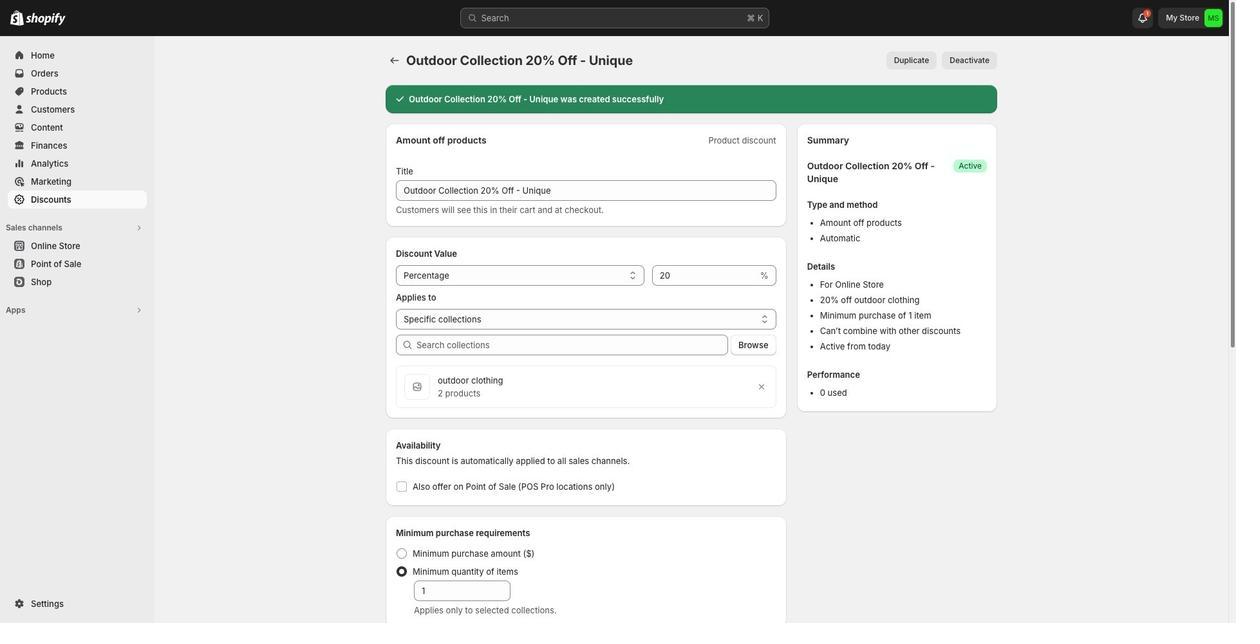 Task type: describe. For each thing, give the bounding box(es) containing it.
shopify image
[[10, 10, 24, 26]]



Task type: vqa. For each thing, say whether or not it's contained in the screenshot.
Shopify icon
yes



Task type: locate. For each thing, give the bounding box(es) containing it.
my store image
[[1205, 9, 1223, 27]]

None text field
[[652, 265, 758, 286], [414, 581, 511, 601], [652, 265, 758, 286], [414, 581, 511, 601]]

shopify image
[[26, 13, 66, 26]]

None text field
[[396, 180, 776, 201]]

Search collections text field
[[417, 335, 728, 355]]



